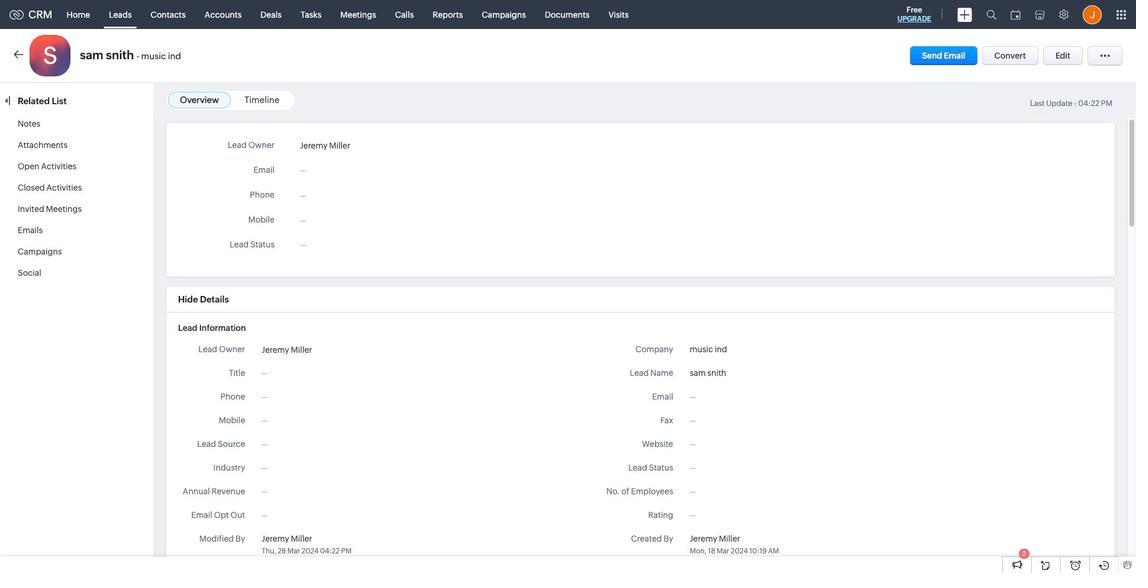 Task type: locate. For each thing, give the bounding box(es) containing it.
profile image
[[1083, 5, 1102, 24]]

create menu element
[[951, 0, 980, 29]]

profile element
[[1076, 0, 1110, 29]]

search image
[[987, 9, 997, 20]]

calendar image
[[1011, 10, 1021, 19]]

logo image
[[9, 10, 24, 19]]



Task type: vqa. For each thing, say whether or not it's contained in the screenshot.
logo
yes



Task type: describe. For each thing, give the bounding box(es) containing it.
search element
[[980, 0, 1004, 29]]

create menu image
[[958, 7, 973, 22]]



